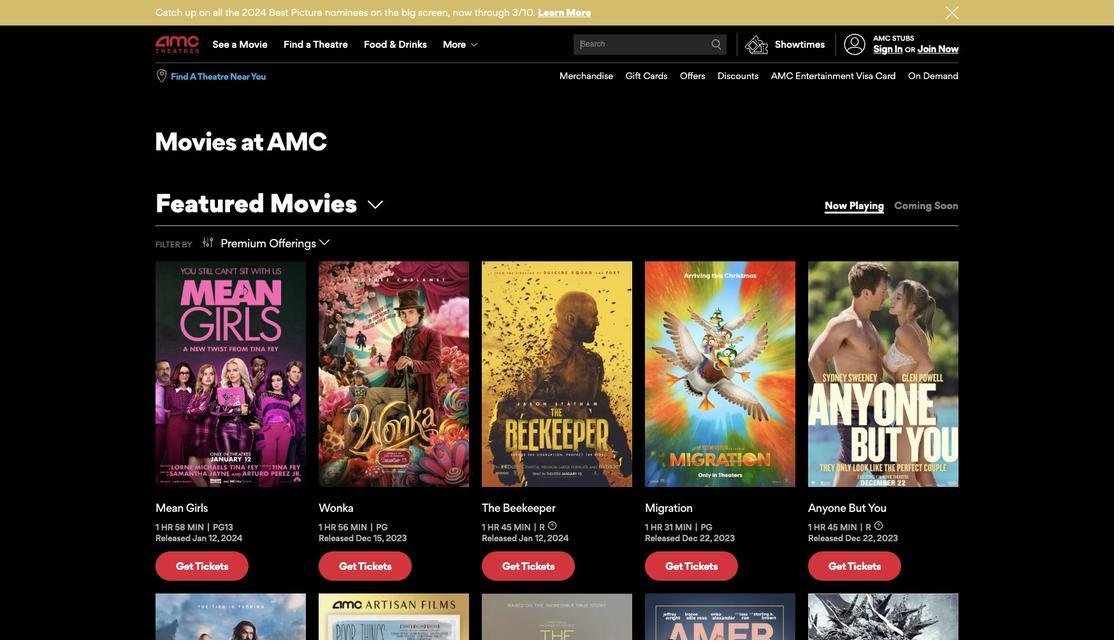 Task type: vqa. For each thing, say whether or not it's contained in the screenshot.
'Best Picture Showcase 2024'
no



Task type: locate. For each thing, give the bounding box(es) containing it.
0 horizontal spatial r
[[540, 522, 545, 532]]

get for migration
[[666, 560, 683, 572]]

1 get from the left
[[176, 560, 193, 572]]

4 min from the left
[[675, 522, 692, 532]]

2023 inside pg released dec 22, 2023
[[714, 533, 735, 543]]

1 1 hr 45 min button from the left
[[482, 522, 531, 533]]

0 vertical spatial you
[[251, 71, 266, 81]]

on right nominees
[[371, 6, 382, 18]]

get for the beekeeper
[[502, 560, 520, 572]]

1 hr 45 min
[[482, 522, 531, 532], [808, 522, 857, 532]]

anyone but you link
[[808, 501, 959, 514]]

0 vertical spatial theatre
[[313, 38, 348, 50]]

1 horizontal spatial 2023
[[714, 533, 735, 543]]

hr inside button
[[161, 522, 173, 532]]

1 vertical spatial find
[[171, 71, 188, 81]]

4 get tickets from the left
[[666, 560, 718, 572]]

1 vertical spatial more
[[443, 38, 466, 50]]

the beekeeper
[[482, 501, 556, 514]]

released
[[156, 533, 191, 543], [319, 533, 354, 543], [482, 533, 517, 543], [645, 533, 680, 543], [808, 533, 844, 543]]

2023
[[386, 533, 407, 543], [714, 533, 735, 543], [877, 533, 898, 543]]

5 tickets from the left
[[848, 560, 881, 572]]

cookie consent banner dialog
[[0, 606, 1114, 640]]

filter by
[[156, 240, 192, 249]]

1 hr 45 min button
[[482, 522, 531, 533], [808, 522, 857, 533]]

4 get tickets link from the left
[[645, 551, 738, 581]]

1 left 56
[[319, 522, 322, 532]]

card
[[876, 70, 896, 81]]

12,
[[209, 533, 219, 543], [535, 533, 545, 543]]

mean
[[156, 501, 184, 514]]

more down now
[[443, 38, 466, 50]]

theatre down nominees
[[313, 38, 348, 50]]

released down 1 hr 58 min
[[156, 533, 191, 543]]

you up more information about image
[[868, 501, 887, 514]]

a down picture
[[306, 38, 311, 50]]

get down pg released dec 22, 2023
[[666, 560, 683, 572]]

3 tickets from the left
[[521, 560, 555, 572]]

min right 56
[[350, 522, 367, 532]]

3 get tickets link from the left
[[482, 551, 575, 581]]

join
[[918, 43, 936, 55]]

0 vertical spatial now
[[938, 43, 959, 55]]

r left more information about icon
[[540, 522, 545, 532]]

jan
[[193, 533, 207, 543], [519, 533, 533, 543]]

0 horizontal spatial the
[[225, 6, 240, 18]]

find inside "button"
[[171, 71, 188, 81]]

2023 down migration link at bottom right
[[714, 533, 735, 543]]

you right the near
[[251, 71, 266, 81]]

movie poster for the boys in the boat image
[[482, 594, 632, 640]]

2 1 from the left
[[319, 522, 322, 532]]

45 down anyone
[[828, 522, 838, 532]]

get tickets link down pg released dec 22, 2023
[[645, 551, 738, 581]]

5 1 from the left
[[808, 522, 812, 532]]

2 pg from the left
[[701, 522, 713, 532]]

amc inside amc stubs sign in or join now
[[874, 34, 891, 43]]

2 12, from the left
[[535, 533, 545, 543]]

released down 1 hr 56 min
[[319, 533, 354, 543]]

menu down learn
[[156, 27, 959, 62]]

45 for the
[[501, 522, 512, 532]]

get tickets link for anyone but you
[[808, 551, 902, 581]]

get tickets down 15,
[[339, 560, 392, 572]]

2 r from the left
[[866, 522, 871, 532]]

now left playing
[[825, 200, 847, 212]]

movies
[[154, 126, 236, 157], [270, 188, 357, 219]]

the left "big"
[[385, 6, 399, 18]]

1 get tickets from the left
[[176, 560, 228, 572]]

1 horizontal spatial dec
[[682, 533, 698, 543]]

r button for but
[[866, 522, 883, 532]]

pg13
[[213, 522, 233, 532]]

get tickets for migration
[[666, 560, 718, 572]]

min right 58
[[187, 522, 204, 532]]

amc right at
[[267, 126, 326, 157]]

dec left 15,
[[356, 533, 372, 543]]

hr left 58
[[161, 522, 173, 532]]

tickets down 15,
[[358, 560, 392, 572]]

a inside 'link'
[[232, 38, 237, 50]]

0 horizontal spatial on
[[199, 6, 211, 18]]

movies at amc
[[154, 126, 326, 157]]

released for migration
[[645, 533, 680, 543]]

tickets down pg13 released jan 12, 2024
[[195, 560, 228, 572]]

see
[[213, 38, 229, 50]]

get tickets down pg released dec 22, 2023
[[666, 560, 718, 572]]

0 horizontal spatial jan
[[193, 533, 207, 543]]

pg for migration
[[701, 522, 713, 532]]

1 pg from the left
[[376, 522, 388, 532]]

0 vertical spatial more
[[566, 6, 591, 18]]

1 min from the left
[[187, 522, 204, 532]]

find down picture
[[284, 38, 304, 50]]

0 horizontal spatial 1 hr 45 min
[[482, 522, 531, 532]]

1 vertical spatial movies
[[270, 188, 357, 219]]

released inside pg released dec 15, 2023
[[319, 533, 354, 543]]

coming soon
[[895, 200, 959, 212]]

theatre for a
[[313, 38, 348, 50]]

1 down anyone
[[808, 522, 812, 532]]

tickets down pg released dec 22, 2023
[[685, 560, 718, 572]]

r left more information about image
[[866, 522, 871, 532]]

5 get tickets link from the left
[[808, 551, 902, 581]]

released down the on the bottom of the page
[[482, 533, 517, 543]]

1 2023 from the left
[[386, 533, 407, 543]]

movie
[[239, 38, 268, 50]]

2 vertical spatial amc
[[267, 126, 326, 157]]

1 hr 56 min button
[[319, 522, 367, 533]]

22, down migration link at bottom right
[[700, 533, 712, 543]]

2023 right 15,
[[386, 533, 407, 543]]

theatre
[[313, 38, 348, 50], [197, 71, 228, 81]]

theatre right a at top left
[[197, 71, 228, 81]]

2 get from the left
[[339, 560, 356, 572]]

min inside the 1 hr 31 min button
[[675, 522, 692, 532]]

1 horizontal spatial amc
[[771, 70, 793, 81]]

released inside pg released dec 22, 2023
[[645, 533, 680, 543]]

1 for the beekeeper
[[482, 522, 485, 532]]

released down 1 hr 31 min
[[645, 533, 680, 543]]

r button down "anyone but you" link
[[866, 522, 883, 532]]

0 horizontal spatial r button
[[540, 522, 557, 532]]

1 hr 45 min up released jan 12, 2024
[[482, 522, 531, 532]]

pg down migration link at bottom right
[[701, 522, 713, 532]]

1 vertical spatial menu
[[547, 63, 959, 89]]

amc down showtimes link
[[771, 70, 793, 81]]

get tickets for wonka
[[339, 560, 392, 572]]

0 horizontal spatial movies
[[154, 126, 236, 157]]

1 hr from the left
[[161, 522, 173, 532]]

2024 down pg13
[[221, 533, 243, 543]]

2 horizontal spatial amc
[[874, 34, 891, 43]]

tickets for migration
[[685, 560, 718, 572]]

get down pg13 released jan 12, 2024
[[176, 560, 193, 572]]

3 1 from the left
[[482, 522, 485, 532]]

min for migration
[[675, 522, 692, 532]]

2 jan from the left
[[519, 533, 533, 543]]

1 hr 45 min down anyone
[[808, 522, 857, 532]]

0 horizontal spatial 2023
[[386, 533, 407, 543]]

dec inside pg released dec 15, 2023
[[356, 533, 372, 543]]

now
[[938, 43, 959, 55], [825, 200, 847, 212]]

get tickets for anyone but you
[[829, 560, 881, 572]]

movie poster for the beekeeper image
[[482, 261, 632, 487]]

dec down but
[[846, 533, 861, 543]]

12, down pg13
[[209, 533, 219, 543]]

movies left at
[[154, 126, 236, 157]]

22,
[[700, 533, 712, 543], [863, 533, 875, 543]]

45 up released jan 12, 2024
[[501, 522, 512, 532]]

0 horizontal spatial find
[[171, 71, 188, 81]]

0 vertical spatial find
[[284, 38, 304, 50]]

5 hr from the left
[[814, 522, 826, 532]]

movie poster for aquaman and the lost kingdom image
[[156, 594, 306, 640]]

released inside pg13 released jan 12, 2024
[[156, 533, 191, 543]]

2 1 hr 45 min button from the left
[[808, 522, 857, 533]]

offers link
[[668, 63, 705, 89]]

pg inside pg released dec 22, 2023
[[701, 522, 713, 532]]

1 inside button
[[156, 522, 159, 532]]

released for mean girls
[[156, 533, 191, 543]]

find
[[284, 38, 304, 50], [171, 71, 188, 81]]

1 hr 45 min button down the beekeeper
[[482, 522, 531, 533]]

1 vertical spatial now
[[825, 200, 847, 212]]

released dec 22, 2023
[[808, 533, 898, 543]]

1 dec from the left
[[356, 533, 372, 543]]

on demand
[[908, 70, 959, 81]]

playing
[[850, 200, 884, 212]]

1 22, from the left
[[700, 533, 712, 543]]

2 released from the left
[[319, 533, 354, 543]]

2 get tickets from the left
[[339, 560, 392, 572]]

dec down 1 hr 31 min
[[682, 533, 698, 543]]

1 horizontal spatial on
[[371, 6, 382, 18]]

2 horizontal spatial 2023
[[877, 533, 898, 543]]

4 released from the left
[[645, 533, 680, 543]]

min up released jan 12, 2024
[[514, 522, 531, 532]]

mean girls link
[[156, 501, 306, 514]]

1 tickets from the left
[[195, 560, 228, 572]]

min right "31"
[[675, 522, 692, 532]]

1 released from the left
[[156, 533, 191, 543]]

theatre inside "button"
[[197, 71, 228, 81]]

0 vertical spatial menu
[[156, 27, 959, 62]]

hr left "31"
[[651, 522, 663, 532]]

more inside button
[[443, 38, 466, 50]]

menu down showtimes image
[[547, 63, 959, 89]]

5 get tickets from the left
[[829, 560, 881, 572]]

1 vertical spatial theatre
[[197, 71, 228, 81]]

hr down the on the bottom of the page
[[487, 522, 499, 532]]

tickets for anyone but you
[[848, 560, 881, 572]]

2023 down more information about image
[[877, 533, 898, 543]]

showtimes image
[[738, 33, 775, 56]]

find a theatre link
[[276, 27, 356, 62]]

the
[[225, 6, 240, 18], [385, 6, 399, 18]]

1 the from the left
[[225, 6, 240, 18]]

amc
[[874, 34, 891, 43], [771, 70, 793, 81], [267, 126, 326, 157]]

1 get tickets link from the left
[[156, 551, 249, 581]]

0 vertical spatial movies
[[154, 126, 236, 157]]

0 horizontal spatial dec
[[356, 533, 372, 543]]

get down released dec 22, 2023
[[829, 560, 846, 572]]

1 hr 58 min
[[156, 522, 204, 532]]

1 on from the left
[[199, 6, 211, 18]]

more
[[566, 6, 591, 18], [443, 38, 466, 50]]

1 1 from the left
[[156, 522, 159, 532]]

dec inside pg released dec 22, 2023
[[682, 533, 698, 543]]

1 1 hr 45 min from the left
[[482, 522, 531, 532]]

2 horizontal spatial dec
[[846, 533, 861, 543]]

get tickets
[[176, 560, 228, 572], [339, 560, 392, 572], [502, 560, 555, 572], [666, 560, 718, 572], [829, 560, 881, 572]]

3 2023 from the left
[[877, 533, 898, 543]]

on left all
[[199, 6, 211, 18]]

4 get from the left
[[666, 560, 683, 572]]

1 horizontal spatial r
[[866, 522, 871, 532]]

get tickets link for the beekeeper
[[482, 551, 575, 581]]

a right see
[[232, 38, 237, 50]]

tickets for wonka
[[358, 560, 392, 572]]

0 horizontal spatial 45
[[501, 522, 512, 532]]

2 2023 from the left
[[714, 533, 735, 543]]

5 get from the left
[[829, 560, 846, 572]]

get for anyone but you
[[829, 560, 846, 572]]

3 get tickets from the left
[[502, 560, 555, 572]]

offerings
[[269, 236, 316, 250]]

12, down beekeeper
[[535, 533, 545, 543]]

amc stubs sign in or join now
[[874, 34, 959, 55]]

on
[[908, 70, 921, 81]]

31
[[665, 522, 673, 532]]

user profile image
[[837, 34, 873, 55]]

1 horizontal spatial now
[[938, 43, 959, 55]]

2 the from the left
[[385, 6, 399, 18]]

2 45 from the left
[[828, 522, 838, 532]]

1 vertical spatial you
[[868, 501, 887, 514]]

amc logo image
[[156, 36, 200, 53], [156, 36, 200, 53]]

r for but
[[866, 522, 871, 532]]

a
[[232, 38, 237, 50], [306, 38, 311, 50]]

get down pg released dec 15, 2023
[[339, 560, 356, 572]]

2023 inside pg released dec 15, 2023
[[386, 533, 407, 543]]

now right join
[[938, 43, 959, 55]]

the right all
[[225, 6, 240, 18]]

2023 for wonka
[[386, 533, 407, 543]]

1 horizontal spatial r button
[[866, 522, 883, 532]]

premium
[[221, 236, 266, 250]]

wonka
[[319, 501, 353, 514]]

anyone but you
[[808, 501, 887, 514]]

3 get from the left
[[502, 560, 520, 572]]

dec
[[356, 533, 372, 543], [682, 533, 698, 543], [846, 533, 861, 543]]

movies up offerings
[[270, 188, 357, 219]]

1 r button from the left
[[540, 522, 557, 532]]

released for wonka
[[319, 533, 354, 543]]

1 horizontal spatial 1 hr 45 min button
[[808, 522, 857, 533]]

get tickets for the beekeeper
[[502, 560, 555, 572]]

3 hr from the left
[[487, 522, 499, 532]]

movie poster for poor things image
[[319, 594, 469, 640]]

1 hr 45 min button for anyone
[[808, 522, 857, 533]]

get tickets link down released dec 22, 2023
[[808, 551, 902, 581]]

more right learn
[[566, 6, 591, 18]]

1 horizontal spatial 1 hr 45 min
[[808, 522, 857, 532]]

5 released from the left
[[808, 533, 844, 543]]

a
[[190, 71, 196, 81]]

1 for migration
[[645, 522, 649, 532]]

1 horizontal spatial 12,
[[535, 533, 545, 543]]

more information about image
[[548, 522, 557, 530]]

tickets
[[195, 560, 228, 572], [358, 560, 392, 572], [521, 560, 555, 572], [685, 560, 718, 572], [848, 560, 881, 572]]

1 vertical spatial amc
[[771, 70, 793, 81]]

0 horizontal spatial theatre
[[197, 71, 228, 81]]

1
[[156, 522, 159, 532], [319, 522, 322, 532], [482, 522, 485, 532], [645, 522, 649, 532], [808, 522, 812, 532]]

1 down the on the bottom of the page
[[482, 522, 485, 532]]

get tickets link down 15,
[[319, 551, 412, 581]]

jan inside pg13 released jan 12, 2024
[[193, 533, 207, 543]]

1 hr 45 min button for the
[[482, 522, 531, 533]]

min up released dec 22, 2023
[[840, 522, 857, 532]]

2 a from the left
[[306, 38, 311, 50]]

submit search icon image
[[711, 40, 722, 50]]

1 for anyone but you
[[808, 522, 812, 532]]

menu
[[156, 27, 959, 62], [547, 63, 959, 89]]

theatre for a
[[197, 71, 228, 81]]

food & drinks
[[364, 38, 427, 50]]

tickets down released jan 12, 2024
[[521, 560, 555, 572]]

2 on from the left
[[371, 6, 382, 18]]

demand
[[923, 70, 959, 81]]

get tickets for mean girls
[[176, 560, 228, 572]]

1 horizontal spatial a
[[306, 38, 311, 50]]

min for anyone but you
[[840, 522, 857, 532]]

get tickets link down released jan 12, 2024
[[482, 551, 575, 581]]

0 horizontal spatial 22,
[[700, 533, 712, 543]]

dec for wonka
[[356, 533, 372, 543]]

min
[[187, 522, 204, 532], [350, 522, 367, 532], [514, 522, 531, 532], [675, 522, 692, 532], [840, 522, 857, 532]]

get tickets down pg13 released jan 12, 2024
[[176, 560, 228, 572]]

pg up 15,
[[376, 522, 388, 532]]

0 horizontal spatial 1 hr 45 min button
[[482, 522, 531, 533]]

15,
[[374, 533, 384, 543]]

1 jan from the left
[[193, 533, 207, 543]]

1 horizontal spatial pg
[[701, 522, 713, 532]]

22, down more information about image
[[863, 533, 875, 543]]

featured movies
[[156, 188, 357, 219]]

min inside 1 hr 56 min button
[[350, 522, 367, 532]]

1 horizontal spatial you
[[868, 501, 887, 514]]

3 min from the left
[[514, 522, 531, 532]]

get tickets link down pg13 released jan 12, 2024
[[156, 551, 249, 581]]

0 horizontal spatial pg
[[376, 522, 388, 532]]

1 hr 31 min button
[[645, 522, 692, 533]]

0 horizontal spatial a
[[232, 38, 237, 50]]

0 vertical spatial amc
[[874, 34, 891, 43]]

hr for mean girls
[[161, 522, 173, 532]]

hr
[[161, 522, 173, 532], [324, 522, 336, 532], [487, 522, 499, 532], [651, 522, 663, 532], [814, 522, 826, 532]]

get down released jan 12, 2024
[[502, 560, 520, 572]]

0 horizontal spatial now
[[825, 200, 847, 212]]

find left a at top left
[[171, 71, 188, 81]]

0 horizontal spatial you
[[251, 71, 266, 81]]

2 min from the left
[[350, 522, 367, 532]]

2 dec from the left
[[682, 533, 698, 543]]

1 horizontal spatial 45
[[828, 522, 838, 532]]

amc up sign
[[874, 34, 891, 43]]

big
[[402, 6, 416, 18]]

0 horizontal spatial amc
[[267, 126, 326, 157]]

1 hr 45 min for anyone
[[808, 522, 857, 532]]

4 tickets from the left
[[685, 560, 718, 572]]

tickets down released dec 22, 2023
[[848, 560, 881, 572]]

1 horizontal spatial jan
[[519, 533, 533, 543]]

now inside amc stubs sign in or join now
[[938, 43, 959, 55]]

1 horizontal spatial the
[[385, 6, 399, 18]]

1 for wonka
[[319, 522, 322, 532]]

1 horizontal spatial 22,
[[863, 533, 875, 543]]

jan down beekeeper
[[519, 533, 533, 543]]

released down anyone
[[808, 533, 844, 543]]

1 hr 45 min button down anyone
[[808, 522, 857, 533]]

2 hr from the left
[[324, 522, 336, 532]]

0 horizontal spatial 12,
[[209, 533, 219, 543]]

22, inside pg released dec 22, 2023
[[700, 533, 712, 543]]

premium offerings
[[221, 236, 316, 250]]

1 a from the left
[[232, 38, 237, 50]]

5 min from the left
[[840, 522, 857, 532]]

1 hr 58 min button
[[156, 522, 204, 533]]

1 left 58
[[156, 522, 159, 532]]

jan down 1 hr 58 min
[[193, 533, 207, 543]]

r
[[540, 522, 545, 532], [866, 522, 871, 532]]

1 left "31"
[[645, 522, 649, 532]]

1 45 from the left
[[501, 522, 512, 532]]

2 1 hr 45 min from the left
[[808, 522, 857, 532]]

get tickets down released dec 22, 2023
[[829, 560, 881, 572]]

min inside '1 hr 58 min' button
[[187, 522, 204, 532]]

hr down anyone
[[814, 522, 826, 532]]

1 horizontal spatial theatre
[[313, 38, 348, 50]]

r button down the beekeeper link
[[540, 522, 557, 532]]

learn
[[538, 6, 564, 18]]

2024 inside pg13 released jan 12, 2024
[[221, 533, 243, 543]]

4 hr from the left
[[651, 522, 663, 532]]

gift
[[626, 70, 641, 81]]

1 12, from the left
[[209, 533, 219, 543]]

hr left 56
[[324, 522, 336, 532]]

soon
[[935, 200, 959, 212]]

2 r button from the left
[[866, 522, 883, 532]]

girls
[[186, 501, 208, 514]]

pg inside pg released dec 15, 2023
[[376, 522, 388, 532]]

0 horizontal spatial more
[[443, 38, 466, 50]]

food
[[364, 38, 387, 50]]

1 r from the left
[[540, 522, 545, 532]]

hr for the beekeeper
[[487, 522, 499, 532]]

min for the beekeeper
[[514, 522, 531, 532]]

2 get tickets link from the left
[[319, 551, 412, 581]]

1 horizontal spatial movies
[[270, 188, 357, 219]]

4 1 from the left
[[645, 522, 649, 532]]

dec for migration
[[682, 533, 698, 543]]

get tickets down released jan 12, 2024
[[502, 560, 555, 572]]

2 tickets from the left
[[358, 560, 392, 572]]

up
[[185, 6, 197, 18]]

1 horizontal spatial find
[[284, 38, 304, 50]]



Task type: describe. For each thing, give the bounding box(es) containing it.
a for theatre
[[306, 38, 311, 50]]

1 hr 45 min for the
[[482, 522, 531, 532]]

find for find a theatre near you
[[171, 71, 188, 81]]

all
[[213, 6, 223, 18]]

2024 down more information about icon
[[547, 533, 569, 543]]

3/10.
[[512, 6, 536, 18]]

or
[[905, 45, 915, 54]]

now playing
[[825, 200, 884, 212]]

featured
[[156, 188, 265, 219]]

you inside "button"
[[251, 71, 266, 81]]

migration link
[[645, 501, 796, 514]]

r button for beekeeper
[[540, 522, 557, 532]]

pg for wonka
[[376, 522, 388, 532]]

catch
[[156, 6, 182, 18]]

get tickets link for wonka
[[319, 551, 412, 581]]

now playing link
[[825, 200, 884, 214]]

on demand link
[[896, 63, 959, 89]]

1 horizontal spatial more
[[566, 6, 591, 18]]

hr for anyone but you
[[814, 522, 826, 532]]

get for wonka
[[339, 560, 356, 572]]

2023 for migration
[[714, 533, 735, 543]]

catch up on all the 2024 best picture nominees on the big screen, now through 3/10. learn more
[[156, 6, 591, 18]]

tickets for mean girls
[[195, 560, 228, 572]]

wonka link
[[319, 501, 469, 514]]

the
[[482, 501, 500, 514]]

3 released from the left
[[482, 533, 517, 543]]

in
[[895, 43, 903, 55]]

but
[[849, 501, 866, 514]]

find for find a theatre
[[284, 38, 304, 50]]

min for mean girls
[[187, 522, 204, 532]]

2 22, from the left
[[863, 533, 875, 543]]

through
[[475, 6, 510, 18]]

showtimes link
[[737, 33, 825, 56]]

find a theatre
[[284, 38, 348, 50]]

sign in button
[[874, 43, 903, 55]]

amc for visa
[[771, 70, 793, 81]]

min for wonka
[[350, 522, 367, 532]]

58
[[175, 522, 185, 532]]

gift cards
[[626, 70, 668, 81]]

stubs
[[892, 34, 915, 43]]

merchandise
[[560, 70, 613, 81]]

screen,
[[418, 6, 450, 18]]

movie poster for migration image
[[645, 261, 796, 487]]

tickets for the beekeeper
[[521, 560, 555, 572]]

showtimes
[[775, 38, 825, 50]]

see a movie link
[[205, 27, 276, 62]]

movie poster for anyone but you image
[[808, 261, 959, 487]]

find a theatre near you button
[[171, 70, 266, 82]]

12, inside pg13 released jan 12, 2024
[[209, 533, 219, 543]]

learn more link
[[538, 6, 591, 18]]

near
[[230, 71, 249, 81]]

menu containing more
[[156, 27, 959, 62]]

a for movie
[[232, 38, 237, 50]]

coming soon link
[[895, 200, 959, 212]]

get tickets link for mean girls
[[156, 551, 249, 581]]

r for beekeeper
[[540, 522, 545, 532]]

anyone
[[808, 501, 846, 514]]

by
[[182, 240, 192, 249]]

now
[[453, 6, 472, 18]]

find a theatre near you
[[171, 71, 266, 81]]

get tickets link for migration
[[645, 551, 738, 581]]

movie poster for wonka image
[[319, 261, 469, 487]]

pg released dec 22, 2023
[[645, 522, 735, 543]]

&
[[390, 38, 396, 50]]

1 for mean girls
[[156, 522, 159, 532]]

get for mean girls
[[176, 560, 193, 572]]

mean girls
[[156, 501, 208, 514]]

best
[[269, 6, 289, 18]]

cards
[[643, 70, 668, 81]]

sign
[[874, 43, 893, 55]]

drinks
[[399, 38, 427, 50]]

the beekeeper link
[[482, 501, 632, 514]]

coming
[[895, 200, 932, 212]]

pg13 released jan 12, 2024
[[156, 522, 243, 543]]

3 dec from the left
[[846, 533, 861, 543]]

beekeeper
[[503, 501, 556, 514]]

movie poster for godzilla minus one minus color image
[[808, 594, 959, 640]]

offers
[[680, 70, 705, 81]]

amc entertainment visa card
[[771, 70, 896, 81]]

migration
[[645, 501, 693, 514]]

amc entertainment visa card link
[[759, 63, 896, 89]]

hr for migration
[[651, 522, 663, 532]]

visa
[[856, 70, 873, 81]]

45 for anyone
[[828, 522, 838, 532]]

filter
[[156, 240, 180, 249]]

menu containing merchandise
[[547, 63, 959, 89]]

join now button
[[918, 43, 959, 55]]

amc for sign
[[874, 34, 891, 43]]

gift cards link
[[613, 63, 668, 89]]

released jan 12, 2024
[[482, 533, 569, 543]]

at
[[241, 126, 263, 157]]

more information about image
[[875, 522, 883, 530]]

see a movie
[[213, 38, 268, 50]]

picture
[[291, 6, 322, 18]]

hr for wonka
[[324, 522, 336, 532]]

sign in or join amc stubs element
[[835, 27, 959, 62]]

2024 left best
[[242, 6, 266, 18]]

nominees
[[325, 6, 368, 18]]

pg released dec 15, 2023
[[319, 522, 407, 543]]

merchandise link
[[547, 63, 613, 89]]

search the AMC website text field
[[579, 40, 711, 49]]

discounts link
[[705, 63, 759, 89]]

more button
[[435, 27, 488, 62]]

food & drinks link
[[356, 27, 435, 62]]

1 hr 56 min
[[319, 522, 367, 532]]

movie poster for american fiction image
[[645, 594, 796, 640]]

movie poster for mean girls image
[[156, 261, 306, 487]]

discounts
[[718, 70, 759, 81]]



